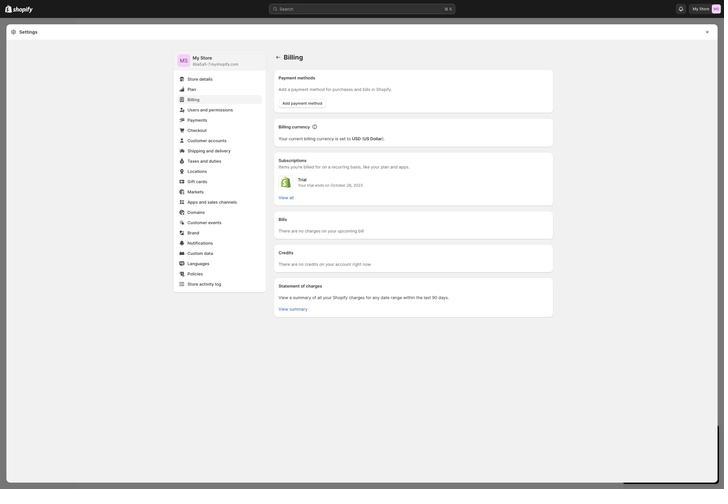 Task type: vqa. For each thing, say whether or not it's contained in the screenshot.
Custom data link
yes



Task type: locate. For each thing, give the bounding box(es) containing it.
0 horizontal spatial for
[[315, 165, 321, 170]]

us
[[364, 136, 369, 142]]

my up 8ba5a5-
[[193, 55, 199, 61]]

there down credits
[[279, 262, 290, 267]]

shopify image
[[5, 5, 12, 13]]

payments
[[188, 118, 207, 123]]

dialog
[[720, 24, 724, 484]]

store up 8ba5a5-
[[200, 55, 212, 61]]

there down the bills in the top of the page
[[279, 229, 290, 234]]

billing up users
[[188, 97, 200, 102]]

1 vertical spatial are
[[291, 262, 298, 267]]

settings dialog
[[6, 24, 718, 484]]

your left upcoming
[[328, 229, 337, 234]]

set
[[340, 136, 346, 142]]

2 vertical spatial a
[[289, 296, 292, 301]]

there for there are no charges on your upcoming bill
[[279, 229, 290, 234]]

1 horizontal spatial of
[[312, 296, 316, 301]]

7.myshopify.com
[[208, 62, 238, 67]]

1 vertical spatial there
[[279, 262, 290, 267]]

to
[[347, 136, 351, 142]]

my left my store image at right top
[[693, 6, 699, 11]]

2 are from the top
[[291, 262, 298, 267]]

my inside my store 8ba5a5-7.myshopify.com
[[193, 55, 199, 61]]

store
[[700, 6, 709, 11], [200, 55, 212, 61], [188, 77, 198, 82], [188, 282, 198, 287]]

1 are from the top
[[291, 229, 298, 234]]

shopify logo image
[[280, 177, 292, 188]]

3 view from the top
[[279, 307, 288, 312]]

currency up current
[[292, 125, 310, 130]]

add
[[279, 87, 287, 92], [283, 101, 290, 106]]

a left recurring
[[328, 165, 331, 170]]

payment up "billing currency"
[[291, 101, 307, 106]]

customer for customer accounts
[[188, 138, 207, 143]]

data
[[204, 251, 213, 256]]

account
[[336, 262, 351, 267]]

taxes and duties link
[[177, 157, 262, 166]]

there are no charges on your upcoming bill
[[279, 229, 364, 234]]

are up credits
[[291, 229, 298, 234]]

2 customer from the top
[[188, 220, 207, 226]]

the
[[416, 296, 423, 301]]

0 vertical spatial view
[[279, 195, 288, 201]]

1 there from the top
[[279, 229, 290, 234]]

customer down "domains"
[[188, 220, 207, 226]]

2 there from the top
[[279, 262, 290, 267]]

1 vertical spatial add
[[283, 101, 290, 106]]

1 vertical spatial payment
[[291, 101, 307, 106]]

0 horizontal spatial all
[[289, 195, 294, 201]]

billing up payment methods
[[284, 54, 303, 61]]

0 vertical spatial customer
[[188, 138, 207, 143]]

statement of charges
[[279, 284, 322, 289]]

languages link
[[177, 260, 262, 269]]

usd
[[352, 136, 361, 142]]

a for payment methods
[[288, 87, 290, 92]]

0 vertical spatial of
[[301, 284, 305, 289]]

0 horizontal spatial my
[[193, 55, 199, 61]]

add for add payment method
[[283, 101, 290, 106]]

last
[[424, 296, 431, 301]]

for inside subscriptions items you're billed for on a recurring basis, like your plan and apps.
[[315, 165, 321, 170]]

on right credits
[[320, 262, 324, 267]]

1 vertical spatial view
[[279, 296, 288, 301]]

statement
[[279, 284, 300, 289]]

2 view from the top
[[279, 296, 288, 301]]

0 horizontal spatial your
[[279, 136, 288, 142]]

2 vertical spatial charges
[[349, 296, 365, 301]]

you're
[[291, 165, 302, 170]]

store details
[[188, 77, 213, 82]]

your for shopify
[[323, 296, 332, 301]]

billing up current
[[279, 125, 291, 130]]

checkout link
[[177, 126, 262, 135]]

0 vertical spatial a
[[288, 87, 290, 92]]

method inside button
[[308, 101, 322, 106]]

1 vertical spatial billing
[[188, 97, 200, 102]]

locations link
[[177, 167, 262, 176]]

1 horizontal spatial for
[[326, 87, 331, 92]]

and right 'apps'
[[199, 200, 206, 205]]

currency left the is
[[317, 136, 334, 142]]

a down statement
[[289, 296, 292, 301]]

1 vertical spatial a
[[328, 165, 331, 170]]

on
[[322, 165, 327, 170], [325, 183, 330, 188], [322, 229, 327, 234], [320, 262, 324, 267]]

of right statement
[[301, 284, 305, 289]]

trial
[[307, 183, 314, 188]]

on right ends
[[325, 183, 330, 188]]

customer down checkout
[[188, 138, 207, 143]]

1 customer from the top
[[188, 138, 207, 143]]

a
[[288, 87, 290, 92], [328, 165, 331, 170], [289, 296, 292, 301]]

my store image
[[712, 4, 721, 13]]

store left my store image at right top
[[700, 6, 709, 11]]

brand
[[188, 231, 199, 236]]

1 day left in your trial element
[[623, 442, 719, 485]]

1 vertical spatial currency
[[317, 136, 334, 142]]

permissions
[[209, 107, 233, 113]]

2 vertical spatial for
[[366, 296, 371, 301]]

2 no from the top
[[299, 262, 304, 267]]

0 vertical spatial no
[[299, 229, 304, 234]]

your left shopify
[[323, 296, 332, 301]]

1 vertical spatial method
[[308, 101, 322, 106]]

1 vertical spatial summary
[[289, 307, 308, 312]]

there
[[279, 229, 290, 234], [279, 262, 290, 267]]

1 vertical spatial customer
[[188, 220, 207, 226]]

ends
[[315, 183, 324, 188]]

all down shopify logo
[[289, 195, 294, 201]]

a down payment
[[288, 87, 290, 92]]

any
[[373, 296, 380, 301]]

channels
[[219, 200, 237, 205]]

delivery
[[215, 149, 231, 154]]

0 horizontal spatial of
[[301, 284, 305, 289]]

and right users
[[200, 107, 208, 113]]

items
[[279, 165, 290, 170]]

for left purchases
[[326, 87, 331, 92]]

payment
[[279, 75, 296, 81]]

view for view all
[[279, 195, 288, 201]]

1 vertical spatial charges
[[306, 284, 322, 289]]

add inside button
[[283, 101, 290, 106]]

1 vertical spatial my
[[193, 55, 199, 61]]

ms button
[[177, 54, 190, 67]]

0 vertical spatial are
[[291, 229, 298, 234]]

and for duties
[[200, 159, 208, 164]]

recurring
[[332, 165, 349, 170]]

notifications
[[188, 241, 213, 246]]

all left shopify
[[318, 296, 322, 301]]

your for account
[[326, 262, 334, 267]]

add for add a payment method for purchases and bills in shopify.
[[279, 87, 287, 92]]

0 vertical spatial summary
[[293, 296, 311, 301]]

1 view from the top
[[279, 195, 288, 201]]

methods
[[297, 75, 315, 81]]

0 vertical spatial there
[[279, 229, 290, 234]]

are down credits
[[291, 262, 298, 267]]

on for ends
[[325, 183, 330, 188]]

add down payment
[[279, 87, 287, 92]]

payment down payment methods
[[291, 87, 309, 92]]

markets
[[188, 190, 204, 195]]

28,
[[347, 183, 352, 188]]

your right like
[[371, 165, 380, 170]]

shopify.
[[376, 87, 392, 92]]

1 vertical spatial no
[[299, 262, 304, 267]]

a for statement of charges
[[289, 296, 292, 301]]

your down trial
[[298, 183, 306, 188]]

2 vertical spatial billing
[[279, 125, 291, 130]]

customer
[[188, 138, 207, 143], [188, 220, 207, 226]]

1 horizontal spatial all
[[318, 296, 322, 301]]

is
[[335, 136, 338, 142]]

1 horizontal spatial your
[[298, 183, 306, 188]]

and right taxes
[[200, 159, 208, 164]]

for left any
[[366, 296, 371, 301]]

method down add a payment method for purchases and bills in shopify.
[[308, 101, 322, 106]]

on right billed
[[322, 165, 327, 170]]

1 horizontal spatial my
[[693, 6, 699, 11]]

credits
[[279, 251, 293, 256]]

add up "billing currency"
[[283, 101, 290, 106]]

bills
[[279, 217, 287, 222]]

of down statement of charges
[[312, 296, 316, 301]]

my store 8ba5a5-7.myshopify.com
[[193, 55, 238, 67]]

your left account
[[326, 262, 334, 267]]

billing
[[304, 136, 316, 142]]

1 vertical spatial all
[[318, 296, 322, 301]]

customer for customer events
[[188, 220, 207, 226]]

apps and sales channels
[[188, 200, 237, 205]]

and inside subscriptions items you're billed for on a recurring basis, like your plan and apps.
[[390, 165, 398, 170]]

view for view a summary of all your shopify charges for any date range within the last 90 days.
[[279, 296, 288, 301]]

0 vertical spatial for
[[326, 87, 331, 92]]

1 no from the top
[[299, 229, 304, 234]]

and down 'customer accounts'
[[206, 149, 214, 154]]

2 vertical spatial view
[[279, 307, 288, 312]]

view for view summary
[[279, 307, 288, 312]]

on left upcoming
[[322, 229, 327, 234]]

of
[[301, 284, 305, 289], [312, 296, 316, 301]]

october
[[331, 183, 346, 188]]

store up plan
[[188, 77, 198, 82]]

0 horizontal spatial currency
[[292, 125, 310, 130]]

your left current
[[279, 136, 288, 142]]

gift cards
[[188, 179, 207, 185]]

for right billed
[[315, 165, 321, 170]]

users and permissions link
[[177, 106, 262, 115]]

my
[[693, 6, 699, 11], [193, 55, 199, 61]]

apps.
[[399, 165, 410, 170]]

0 vertical spatial add
[[279, 87, 287, 92]]

and right plan
[[390, 165, 398, 170]]

within
[[403, 296, 415, 301]]

policies link
[[177, 270, 262, 279]]

custom
[[188, 251, 203, 256]]

method down the methods
[[310, 87, 325, 92]]

1 vertical spatial for
[[315, 165, 321, 170]]

2 horizontal spatial for
[[366, 296, 371, 301]]

shipping and delivery
[[188, 149, 231, 154]]

view a summary of all your shopify charges for any date range within the last 90 days.
[[279, 296, 449, 301]]

for for method
[[326, 87, 331, 92]]

for for billed
[[315, 165, 321, 170]]

currency
[[292, 125, 310, 130], [317, 136, 334, 142]]

charges
[[305, 229, 321, 234], [306, 284, 322, 289], [349, 296, 365, 301]]

summary
[[293, 296, 311, 301], [289, 307, 308, 312]]

and
[[354, 87, 362, 92], [200, 107, 208, 113], [206, 149, 214, 154], [200, 159, 208, 164], [390, 165, 398, 170], [199, 200, 206, 205]]

on inside trial your trial ends on october 28, 2023
[[325, 183, 330, 188]]

1 vertical spatial your
[[298, 183, 306, 188]]

on for charges
[[322, 229, 327, 234]]

store down policies
[[188, 282, 198, 287]]

store inside "link"
[[188, 77, 198, 82]]

0 vertical spatial my
[[693, 6, 699, 11]]

and for sales
[[199, 200, 206, 205]]

90
[[432, 296, 437, 301]]

shipping
[[188, 149, 205, 154]]

view summary link
[[275, 305, 311, 314]]



Task type: describe. For each thing, give the bounding box(es) containing it.
view all link
[[275, 193, 298, 202]]

right
[[353, 262, 362, 267]]

(
[[362, 136, 364, 142]]

apps
[[188, 200, 198, 205]]

shopify image
[[13, 7, 33, 13]]

bill
[[358, 229, 364, 234]]

store inside my store 8ba5a5-7.myshopify.com
[[200, 55, 212, 61]]

taxes
[[188, 159, 199, 164]]

0 vertical spatial your
[[279, 136, 288, 142]]

sales
[[208, 200, 218, 205]]

bills
[[363, 87, 371, 92]]

gift cards link
[[177, 177, 262, 186]]

⌘ k
[[445, 6, 452, 12]]

on for credits
[[320, 262, 324, 267]]

on inside subscriptions items you're billed for on a recurring basis, like your plan and apps.
[[322, 165, 327, 170]]

shopify
[[333, 296, 348, 301]]

payment inside button
[[291, 101, 307, 106]]

my for my store
[[693, 6, 699, 11]]

your for upcoming
[[328, 229, 337, 234]]

log
[[215, 282, 221, 287]]

1 vertical spatial of
[[312, 296, 316, 301]]

duties
[[209, 159, 221, 164]]

taxes and duties
[[188, 159, 221, 164]]

⌘
[[445, 6, 448, 12]]

shop settings menu element
[[173, 50, 266, 293]]

no for credits
[[299, 262, 304, 267]]

add payment method button
[[279, 99, 326, 108]]

days.
[[439, 296, 449, 301]]

and for permissions
[[200, 107, 208, 113]]

).
[[382, 136, 385, 142]]

domains
[[188, 210, 205, 215]]

checkout
[[188, 128, 207, 133]]

basis,
[[351, 165, 362, 170]]

subscriptions
[[279, 158, 307, 163]]

there for there are no credits on your account right now
[[279, 262, 290, 267]]

like
[[363, 165, 370, 170]]

brand link
[[177, 229, 262, 238]]

payment methods
[[279, 75, 315, 81]]

my store
[[693, 6, 709, 11]]

domains link
[[177, 208, 262, 217]]

there are no credits on your account right now
[[279, 262, 371, 267]]

and left bills at the right
[[354, 87, 362, 92]]

purchases
[[333, 87, 353, 92]]

0 vertical spatial billing
[[284, 54, 303, 61]]

range
[[391, 296, 402, 301]]

trial your trial ends on october 28, 2023
[[298, 177, 363, 188]]

customer accounts
[[188, 138, 227, 143]]

gift
[[188, 179, 195, 185]]

no for charges
[[299, 229, 304, 234]]

events
[[208, 220, 222, 226]]

notifications link
[[177, 239, 262, 248]]

billing link
[[177, 95, 262, 104]]

are for credits
[[291, 262, 298, 267]]

0 vertical spatial currency
[[292, 125, 310, 130]]

plan link
[[177, 85, 262, 94]]

customer accounts link
[[177, 136, 262, 145]]

store activity log
[[188, 282, 221, 287]]

languages
[[188, 262, 209, 267]]

custom data
[[188, 251, 213, 256]]

plan
[[381, 165, 389, 170]]

your current billing currency is set to usd ( us dollar ).
[[279, 136, 385, 142]]

markets link
[[177, 188, 262, 197]]

store details link
[[177, 75, 262, 84]]

your inside trial your trial ends on october 28, 2023
[[298, 183, 306, 188]]

trial
[[298, 177, 307, 183]]

my for my store 8ba5a5-7.myshopify.com
[[193, 55, 199, 61]]

details
[[199, 77, 213, 82]]

apps and sales channels link
[[177, 198, 262, 207]]

add payment method
[[283, 101, 322, 106]]

activity
[[199, 282, 214, 287]]

a inside subscriptions items you're billed for on a recurring basis, like your plan and apps.
[[328, 165, 331, 170]]

locations
[[188, 169, 207, 174]]

0 vertical spatial payment
[[291, 87, 309, 92]]

customer events link
[[177, 219, 262, 228]]

dollar
[[370, 136, 382, 142]]

1 horizontal spatial currency
[[317, 136, 334, 142]]

payments link
[[177, 116, 262, 125]]

plan
[[188, 87, 196, 92]]

upcoming
[[338, 229, 357, 234]]

0 vertical spatial method
[[310, 87, 325, 92]]

0 vertical spatial charges
[[305, 229, 321, 234]]

date
[[381, 296, 390, 301]]

store activity log link
[[177, 280, 262, 289]]

2023
[[353, 183, 363, 188]]

and for delivery
[[206, 149, 214, 154]]

0 vertical spatial all
[[289, 195, 294, 201]]

are for bills
[[291, 229, 298, 234]]

now
[[363, 262, 371, 267]]

in
[[372, 87, 375, 92]]

billing currency
[[279, 125, 310, 130]]

your inside subscriptions items you're billed for on a recurring basis, like your plan and apps.
[[371, 165, 380, 170]]

billing inside the shop settings menu element
[[188, 97, 200, 102]]

billed
[[304, 165, 314, 170]]

view summary
[[279, 307, 308, 312]]

k
[[450, 6, 452, 12]]

users and permissions
[[188, 107, 233, 113]]

credits
[[305, 262, 318, 267]]

my store image
[[177, 54, 190, 67]]



